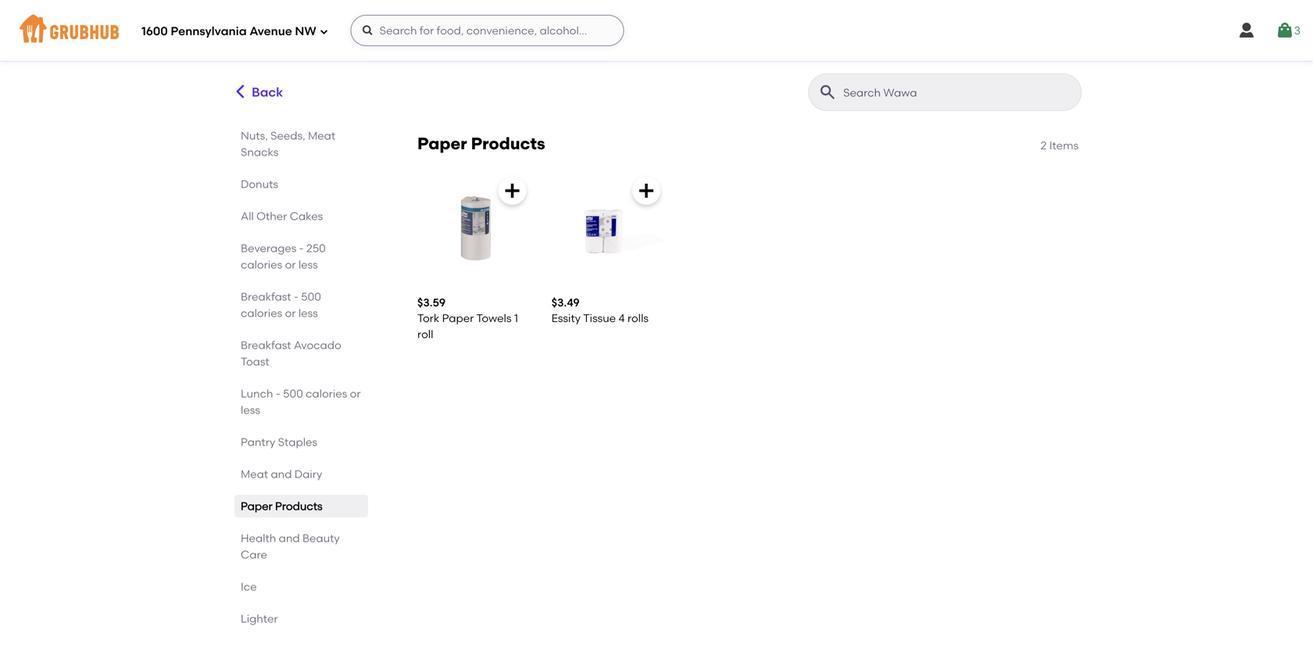 Task type: describe. For each thing, give the bounding box(es) containing it.
avenue
[[250, 24, 292, 38]]

Search for food, convenience, alcohol... search field
[[351, 15, 624, 46]]

3 button
[[1276, 16, 1301, 45]]

all other cakes tab
[[241, 208, 362, 224]]

avocado
[[294, 338, 341, 352]]

beverages
[[241, 242, 296, 255]]

1 horizontal spatial paper products
[[417, 134, 545, 154]]

paper inside tab
[[241, 499, 273, 513]]

towels
[[476, 312, 512, 325]]

1600
[[141, 24, 168, 38]]

donuts
[[241, 177, 278, 191]]

health and beauty care tab
[[241, 530, 362, 563]]

2 items
[[1041, 139, 1079, 152]]

ice
[[241, 580, 257, 593]]

back button
[[231, 73, 284, 111]]

items
[[1049, 139, 1079, 152]]

1600 pennsylvania avenue nw
[[141, 24, 316, 38]]

0 vertical spatial products
[[471, 134, 545, 154]]

$3.49 essity tissue 4 rolls
[[552, 296, 649, 325]]

rolls
[[628, 312, 649, 325]]

Search Wawa search field
[[842, 85, 1076, 100]]

breakfast for breakfast avocado toast
[[241, 338, 291, 352]]

donuts tab
[[241, 176, 362, 192]]

lunch - 500 calories or less tab
[[241, 385, 362, 418]]

1
[[514, 312, 518, 325]]

magnifying glass icon image
[[818, 83, 837, 102]]

or for breakfast - 500 calories or less
[[285, 306, 296, 320]]

nuts, seeds, meat snacks
[[241, 129, 335, 159]]

roll
[[417, 327, 433, 341]]

tork
[[417, 312, 439, 325]]

essity tissue 4 rolls image
[[552, 170, 667, 286]]

$3.59
[[417, 296, 446, 309]]

nuts,
[[241, 129, 268, 142]]

breakfast - 500 calories or less tab
[[241, 288, 362, 321]]

dairy
[[295, 467, 322, 481]]

or for lunch - 500 calories or less
[[350, 387, 361, 400]]

and for health
[[279, 532, 300, 545]]

health and beauty care
[[241, 532, 340, 561]]

health
[[241, 532, 276, 545]]

calories for breakfast - 500 calories or less
[[241, 306, 282, 320]]

lunch
[[241, 387, 273, 400]]

main navigation navigation
[[0, 0, 1313, 61]]

back
[[252, 85, 283, 100]]

1 horizontal spatial svg image
[[1237, 21, 1256, 40]]

$3.49
[[552, 296, 580, 309]]

snacks
[[241, 145, 279, 159]]

2
[[1041, 139, 1047, 152]]

pennsylvania
[[171, 24, 247, 38]]

staples
[[278, 435, 317, 449]]

- for beverages
[[299, 242, 304, 255]]



Task type: locate. For each thing, give the bounding box(es) containing it.
calories for lunch - 500 calories or less
[[306, 387, 347, 400]]

500 down the beverages - 250 calories or less tab
[[301, 290, 321, 303]]

1 horizontal spatial meat
[[308, 129, 335, 142]]

tork paper towels 1 roll image
[[417, 170, 533, 286]]

500 inside the "breakfast - 500 calories or less"
[[301, 290, 321, 303]]

and right health
[[279, 532, 300, 545]]

and inside tab
[[271, 467, 292, 481]]

meat right seeds,
[[308, 129, 335, 142]]

0 horizontal spatial meat
[[241, 467, 268, 481]]

0 vertical spatial and
[[271, 467, 292, 481]]

1 vertical spatial 500
[[283, 387, 303, 400]]

breakfast inside the "breakfast - 500 calories or less"
[[241, 290, 291, 303]]

and for meat
[[271, 467, 292, 481]]

- for lunch
[[276, 387, 280, 400]]

seeds,
[[271, 129, 305, 142]]

2 breakfast from the top
[[241, 338, 291, 352]]

svg image
[[362, 24, 374, 37], [319, 27, 329, 36], [503, 181, 522, 200]]

pantry staples
[[241, 435, 317, 449]]

1 vertical spatial or
[[285, 306, 296, 320]]

or down beverages
[[285, 258, 296, 271]]

or for beverages - 250 calories or less
[[285, 258, 296, 271]]

paper
[[417, 134, 467, 154], [442, 312, 474, 325], [241, 499, 273, 513]]

$3.59 tork paper towels 1 roll
[[417, 296, 518, 341]]

less for lunch - 500 calories or less
[[241, 403, 260, 417]]

or inside beverages - 250 calories or less
[[285, 258, 296, 271]]

svg image
[[1237, 21, 1256, 40], [1276, 21, 1294, 40], [637, 181, 656, 200]]

and
[[271, 467, 292, 481], [279, 532, 300, 545]]

paper products tab
[[241, 498, 362, 514]]

less inside the "breakfast - 500 calories or less"
[[298, 306, 318, 320]]

1 vertical spatial paper products
[[241, 499, 323, 513]]

nw
[[295, 24, 316, 38]]

0 vertical spatial breakfast
[[241, 290, 291, 303]]

0 horizontal spatial svg image
[[319, 27, 329, 36]]

1 vertical spatial breakfast
[[241, 338, 291, 352]]

calories inside beverages - 250 calories or less
[[241, 258, 282, 271]]

or inside lunch - 500 calories or less
[[350, 387, 361, 400]]

0 vertical spatial paper products
[[417, 134, 545, 154]]

2 horizontal spatial svg image
[[503, 181, 522, 200]]

2 horizontal spatial -
[[299, 242, 304, 255]]

breakfast for breakfast - 500 calories or less
[[241, 290, 291, 303]]

nuts, seeds, meat snacks tab
[[241, 127, 362, 160]]

caret left icon image
[[232, 83, 249, 100]]

0 vertical spatial meat
[[308, 129, 335, 142]]

- right lunch in the bottom of the page
[[276, 387, 280, 400]]

0 horizontal spatial products
[[275, 499, 323, 513]]

0 vertical spatial paper
[[417, 134, 467, 154]]

care
[[241, 548, 267, 561]]

cakes
[[290, 209, 323, 223]]

breakfast inside breakfast avocado toast
[[241, 338, 291, 352]]

0 vertical spatial 500
[[301, 290, 321, 303]]

beverages - 250 calories or less tab
[[241, 240, 362, 273]]

2 vertical spatial or
[[350, 387, 361, 400]]

less for breakfast - 500 calories or less
[[298, 306, 318, 320]]

500 right lunch in the bottom of the page
[[283, 387, 303, 400]]

500 for breakfast
[[301, 290, 321, 303]]

calories
[[241, 258, 282, 271], [241, 306, 282, 320], [306, 387, 347, 400]]

or inside the "breakfast - 500 calories or less"
[[285, 306, 296, 320]]

0 horizontal spatial paper products
[[241, 499, 323, 513]]

- down the beverages - 250 calories or less tab
[[294, 290, 299, 303]]

calories for beverages - 250 calories or less
[[241, 258, 282, 271]]

calories inside lunch - 500 calories or less
[[306, 387, 347, 400]]

0 horizontal spatial -
[[276, 387, 280, 400]]

0 vertical spatial calories
[[241, 258, 282, 271]]

less up avocado
[[298, 306, 318, 320]]

- inside lunch - 500 calories or less
[[276, 387, 280, 400]]

- inside beverages - 250 calories or less
[[299, 242, 304, 255]]

or down breakfast avocado toast tab
[[350, 387, 361, 400]]

2 vertical spatial -
[[276, 387, 280, 400]]

less inside beverages - 250 calories or less
[[298, 258, 318, 271]]

paper products inside tab
[[241, 499, 323, 513]]

lighter tab
[[241, 610, 362, 627]]

2 vertical spatial paper
[[241, 499, 273, 513]]

calories down breakfast avocado toast tab
[[306, 387, 347, 400]]

500 for lunch
[[283, 387, 303, 400]]

1 horizontal spatial products
[[471, 134, 545, 154]]

meat inside nuts, seeds, meat snacks
[[308, 129, 335, 142]]

essity
[[552, 312, 581, 325]]

less down 250
[[298, 258, 318, 271]]

pantry
[[241, 435, 275, 449]]

1 vertical spatial -
[[294, 290, 299, 303]]

breakfast avocado toast
[[241, 338, 341, 368]]

meat and dairy
[[241, 467, 322, 481]]

and inside health and beauty care
[[279, 532, 300, 545]]

pantry staples tab
[[241, 434, 362, 450]]

less down lunch in the bottom of the page
[[241, 403, 260, 417]]

less for beverages - 250 calories or less
[[298, 258, 318, 271]]

1 vertical spatial paper
[[442, 312, 474, 325]]

2 vertical spatial less
[[241, 403, 260, 417]]

paper inside $3.59 tork paper towels 1 roll
[[442, 312, 474, 325]]

0 vertical spatial less
[[298, 258, 318, 271]]

- left 250
[[299, 242, 304, 255]]

or
[[285, 258, 296, 271], [285, 306, 296, 320], [350, 387, 361, 400]]

breakfast - 500 calories or less
[[241, 290, 321, 320]]

500
[[301, 290, 321, 303], [283, 387, 303, 400]]

meat inside tab
[[241, 467, 268, 481]]

calories down beverages
[[241, 258, 282, 271]]

meat
[[308, 129, 335, 142], [241, 467, 268, 481]]

1 vertical spatial meat
[[241, 467, 268, 481]]

or up breakfast avocado toast
[[285, 306, 296, 320]]

1 vertical spatial products
[[275, 499, 323, 513]]

250
[[306, 242, 326, 255]]

0 vertical spatial or
[[285, 258, 296, 271]]

svg image inside 3 button
[[1276, 21, 1294, 40]]

500 inside lunch - 500 calories or less
[[283, 387, 303, 400]]

products
[[471, 134, 545, 154], [275, 499, 323, 513]]

1 vertical spatial less
[[298, 306, 318, 320]]

4
[[619, 312, 625, 325]]

lighter
[[241, 612, 278, 625]]

- for breakfast
[[294, 290, 299, 303]]

1 horizontal spatial -
[[294, 290, 299, 303]]

toast
[[241, 355, 269, 368]]

calories up "toast"
[[241, 306, 282, 320]]

1 vertical spatial and
[[279, 532, 300, 545]]

calories inside the "breakfast - 500 calories or less"
[[241, 306, 282, 320]]

all
[[241, 209, 254, 223]]

ice tab
[[241, 578, 362, 595]]

beauty
[[303, 532, 340, 545]]

0 horizontal spatial svg image
[[637, 181, 656, 200]]

2 vertical spatial calories
[[306, 387, 347, 400]]

1 horizontal spatial svg image
[[362, 24, 374, 37]]

less
[[298, 258, 318, 271], [298, 306, 318, 320], [241, 403, 260, 417]]

breakfast
[[241, 290, 291, 303], [241, 338, 291, 352]]

all other cakes
[[241, 209, 323, 223]]

-
[[299, 242, 304, 255], [294, 290, 299, 303], [276, 387, 280, 400]]

other
[[256, 209, 287, 223]]

3
[[1294, 24, 1301, 37]]

- inside the "breakfast - 500 calories or less"
[[294, 290, 299, 303]]

breakfast down beverages - 250 calories or less
[[241, 290, 291, 303]]

breakfast avocado toast tab
[[241, 337, 362, 370]]

tissue
[[583, 312, 616, 325]]

less inside lunch - 500 calories or less
[[241, 403, 260, 417]]

breakfast up "toast"
[[241, 338, 291, 352]]

2 horizontal spatial svg image
[[1276, 21, 1294, 40]]

meat and dairy tab
[[241, 466, 362, 482]]

1 breakfast from the top
[[241, 290, 291, 303]]

and left dairy
[[271, 467, 292, 481]]

paper products
[[417, 134, 545, 154], [241, 499, 323, 513]]

products inside tab
[[275, 499, 323, 513]]

1 vertical spatial calories
[[241, 306, 282, 320]]

0 vertical spatial -
[[299, 242, 304, 255]]

meat down pantry
[[241, 467, 268, 481]]

beverages - 250 calories or less
[[241, 242, 326, 271]]

lunch - 500 calories or less
[[241, 387, 361, 417]]



Task type: vqa. For each thing, say whether or not it's contained in the screenshot.
AND
yes



